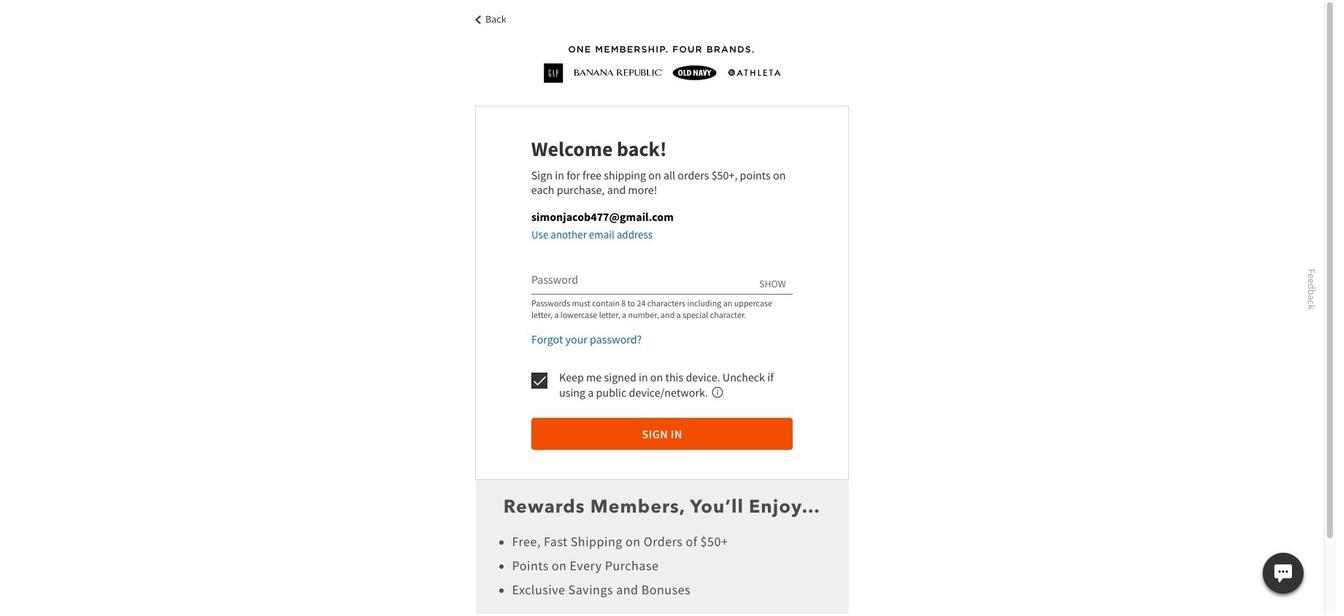 Task type: locate. For each thing, give the bounding box(es) containing it.
back button image
[[475, 15, 481, 24]]

None email field
[[532, 202, 793, 228]]

None checkbox
[[532, 373, 548, 389]]

None password field
[[532, 268, 793, 295]]

more information image
[[712, 387, 724, 399]]



Task type: vqa. For each thing, say whether or not it's contained in the screenshot.
Product image
no



Task type: describe. For each thing, give the bounding box(es) containing it.
loyaltylogo image
[[531, 34, 793, 95]]



